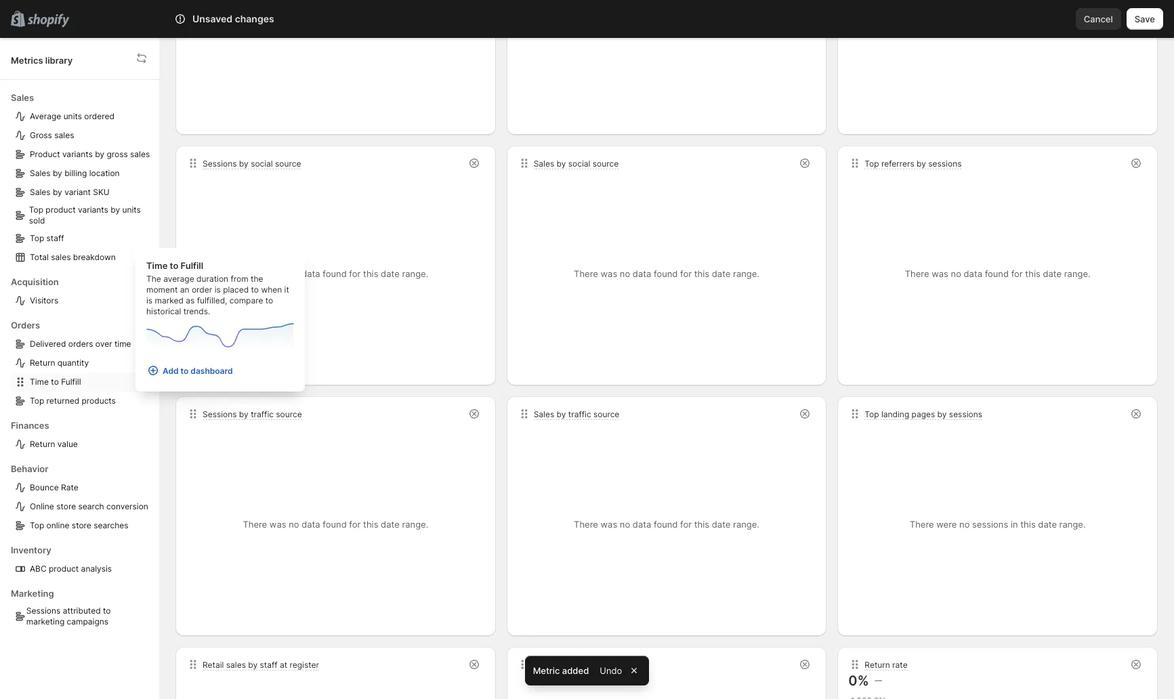 Task type: describe. For each thing, give the bounding box(es) containing it.
acquisition
[[11, 276, 59, 287]]

variant
[[64, 187, 91, 197]]

product
[[30, 149, 60, 159]]

delivered orders over time
[[30, 339, 131, 349]]

online
[[30, 501, 54, 512]]

orders
[[11, 320, 40, 331]]

product variants by gross sales button
[[11, 145, 154, 164]]

save
[[1135, 14, 1155, 24]]

average units ordered
[[30, 111, 114, 121]]

marketing
[[26, 617, 65, 627]]

metric added
[[533, 665, 589, 676]]

by left gross
[[95, 149, 104, 159]]

visitors
[[30, 295, 58, 306]]

sold
[[29, 215, 45, 226]]

bounce rate button
[[11, 478, 154, 497]]

compare
[[230, 295, 263, 306]]

placed
[[223, 285, 249, 295]]

undo
[[600, 665, 622, 676]]

marked
[[155, 295, 184, 306]]

by left variant
[[53, 187, 62, 197]]

fulfill for time to fulfill
[[61, 377, 81, 387]]

return for return value
[[30, 439, 55, 449]]

add to dashboard button
[[146, 364, 233, 377]]

marketing
[[11, 588, 54, 599]]

marketing menu
[[11, 579, 154, 630]]

product for top
[[46, 205, 76, 215]]

when
[[261, 285, 282, 295]]

1 vertical spatial sales
[[130, 149, 150, 159]]

sales by billing location
[[30, 168, 120, 178]]

return quantity
[[30, 358, 89, 368]]

time
[[114, 339, 131, 349]]

moment
[[146, 285, 178, 295]]

top for top product variants by units sold
[[29, 205, 43, 215]]

delivered
[[30, 339, 66, 349]]

fulfill for time to fulfill the average duration from the moment an order is placed to when it is marked as fulfilled, compare to historical trends.
[[181, 260, 203, 271]]

historical
[[146, 306, 181, 316]]

top staff button
[[11, 229, 154, 248]]

added
[[562, 665, 589, 676]]

acquisition menu
[[11, 267, 154, 310]]

duration
[[197, 274, 228, 284]]

variants inside top product variants by units sold
[[78, 205, 108, 215]]

campaigns
[[67, 617, 108, 627]]

variants inside button
[[62, 149, 93, 159]]

add
[[163, 366, 179, 376]]

order
[[192, 285, 212, 295]]

undo button
[[592, 661, 630, 680]]

sales for gross sales
[[54, 130, 74, 140]]

online store search conversion
[[30, 501, 148, 512]]

gross
[[107, 149, 128, 159]]

store inside button
[[56, 501, 76, 512]]

over
[[95, 339, 112, 349]]

sales by billing location button
[[11, 164, 154, 183]]

abc product analysis
[[30, 564, 112, 574]]

sessions attributed to marketing campaigns button
[[11, 603, 154, 630]]

bounce
[[30, 482, 59, 493]]

unsaved
[[192, 13, 233, 24]]

the
[[251, 274, 263, 284]]

fulfilled,
[[197, 295, 227, 306]]

behavior
[[11, 463, 48, 474]]

sales by variant sku
[[30, 187, 110, 197]]

orders menu
[[11, 310, 154, 411]]

metrics library
[[11, 55, 73, 65]]

sales menu
[[11, 83, 154, 267]]

time to fulfill button
[[11, 373, 154, 392]]

no change image
[[875, 676, 882, 686]]

finances menu
[[11, 411, 154, 454]]

store inside button
[[72, 520, 91, 531]]

to inside sessions attributed to marketing campaigns
[[103, 606, 111, 616]]

rate
[[61, 482, 78, 493]]

inventory menu
[[11, 535, 154, 579]]

delivered orders over time button
[[11, 335, 154, 354]]

top for top online store searches
[[30, 520, 44, 531]]

sku
[[93, 187, 110, 197]]

location
[[89, 168, 120, 178]]

save button
[[1127, 8, 1163, 30]]

to inside add to dashboard button
[[181, 366, 189, 376]]

abc product analysis button
[[11, 560, 154, 579]]

trends.
[[183, 306, 210, 316]]

0 horizontal spatial is
[[146, 295, 153, 306]]

as
[[186, 295, 195, 306]]

return value button
[[11, 435, 154, 454]]

attributed
[[63, 606, 101, 616]]

the
[[146, 274, 161, 284]]

billing
[[64, 168, 87, 178]]

finances
[[11, 420, 49, 431]]

total
[[30, 252, 49, 262]]

average
[[163, 274, 194, 284]]

top for top staff
[[30, 233, 44, 243]]

product variants by gross sales
[[30, 149, 150, 159]]

cancel
[[1084, 14, 1113, 24]]

online store search conversion button
[[11, 497, 154, 516]]

return value
[[30, 439, 78, 449]]



Task type: vqa. For each thing, say whether or not it's contained in the screenshot.


Task type: locate. For each thing, give the bounding box(es) containing it.
time for time to fulfill the average duration from the moment an order is placed to when it is marked as fulfilled, compare to historical trends.
[[146, 260, 168, 271]]

to down when
[[266, 295, 273, 306]]

return for return quantity
[[30, 358, 55, 368]]

sessions
[[26, 606, 60, 616]]

analysis
[[81, 564, 112, 574]]

units inside top product variants by units sold
[[122, 205, 141, 215]]

sales for total sales breakdown
[[51, 252, 71, 262]]

product down sales by variant sku
[[46, 205, 76, 215]]

time up the
[[146, 260, 168, 271]]

return
[[30, 358, 55, 368], [30, 439, 55, 449]]

sales up average
[[11, 92, 34, 103]]

unsaved changes
[[192, 13, 274, 24]]

sales up the sold
[[30, 187, 51, 197]]

gross sales button
[[11, 126, 154, 145]]

total sales breakdown button
[[11, 248, 154, 267]]

top staff
[[30, 233, 64, 243]]

store
[[56, 501, 76, 512], [72, 520, 91, 531]]

sales for sales by billing location
[[30, 168, 51, 178]]

ordered
[[84, 111, 114, 121]]

top
[[29, 205, 43, 215], [30, 233, 44, 243], [30, 396, 44, 406], [30, 520, 44, 531]]

1 vertical spatial product
[[49, 564, 79, 574]]

breakdown
[[73, 252, 116, 262]]

average units ordered button
[[11, 107, 154, 126]]

0 vertical spatial time
[[146, 260, 168, 271]]

return down 'delivered'
[[30, 358, 55, 368]]

sales down average units ordered
[[54, 130, 74, 140]]

sales right gross
[[130, 149, 150, 159]]

gross sales
[[30, 130, 74, 140]]

0 vertical spatial store
[[56, 501, 76, 512]]

return down finances
[[30, 439, 55, 449]]

fulfill inside time to fulfill the average duration from the moment an order is placed to when it is marked as fulfilled, compare to historical trends.
[[181, 260, 203, 271]]

fulfill
[[181, 260, 203, 271], [61, 377, 81, 387]]

to down return quantity
[[51, 377, 59, 387]]

0 vertical spatial sales
[[11, 92, 34, 103]]

an
[[180, 285, 189, 295]]

units down sales by variant sku button
[[122, 205, 141, 215]]

to down the
[[251, 285, 259, 295]]

top online store searches button
[[11, 516, 154, 535]]

search
[[78, 501, 104, 512]]

product for abc
[[49, 564, 79, 574]]

sales by variant sku button
[[11, 183, 154, 202]]

time
[[146, 260, 168, 271], [30, 377, 49, 387]]

time for time to fulfill
[[30, 377, 49, 387]]

sales
[[54, 130, 74, 140], [130, 149, 150, 159], [51, 252, 71, 262]]

is down duration
[[215, 285, 221, 295]]

store down online store search conversion button
[[72, 520, 91, 531]]

it
[[284, 285, 289, 295]]

value
[[57, 439, 78, 449]]

top product variants by units sold button
[[11, 202, 154, 229]]

top inside top online store searches button
[[30, 520, 44, 531]]

units inside button
[[63, 111, 82, 121]]

inventory
[[11, 545, 51, 556]]

library
[[45, 55, 73, 65]]

changes
[[235, 13, 274, 24]]

return inside button
[[30, 439, 55, 449]]

is down 'moment'
[[146, 295, 153, 306]]

sales for sales
[[11, 92, 34, 103]]

1 vertical spatial units
[[122, 205, 141, 215]]

behavior menu
[[11, 454, 154, 535]]

bounce rate
[[30, 482, 78, 493]]

to right add
[[181, 366, 189, 376]]

abc
[[30, 564, 47, 574]]

0 horizontal spatial time
[[30, 377, 49, 387]]

add to dashboard
[[163, 366, 233, 376]]

top inside top staff button
[[30, 233, 44, 243]]

top product variants by units sold
[[29, 205, 141, 226]]

time to fulfill the average duration from the moment an order is placed to when it is marked as fulfilled, compare to historical trends.
[[146, 260, 289, 316]]

1 horizontal spatial is
[[215, 285, 221, 295]]

0 vertical spatial variants
[[62, 149, 93, 159]]

sales
[[11, 92, 34, 103], [30, 168, 51, 178], [30, 187, 51, 197]]

online
[[46, 520, 69, 531]]

top for top returned products
[[30, 396, 44, 406]]

store down rate
[[56, 501, 76, 512]]

total sales breakdown
[[30, 252, 116, 262]]

to up average
[[170, 260, 178, 271]]

time inside button
[[30, 377, 49, 387]]

visitors button
[[11, 291, 154, 310]]

0 vertical spatial is
[[215, 285, 221, 295]]

top inside the top returned products button
[[30, 396, 44, 406]]

sales down product on the left of page
[[30, 168, 51, 178]]

2 vertical spatial sales
[[51, 252, 71, 262]]

0 vertical spatial fulfill
[[181, 260, 203, 271]]

top up finances
[[30, 396, 44, 406]]

line chart image
[[146, 323, 294, 350]]

metrics
[[11, 55, 43, 65]]

orders
[[68, 339, 93, 349]]

0 vertical spatial return
[[30, 358, 55, 368]]

product inside button
[[49, 564, 79, 574]]

to
[[170, 260, 178, 271], [251, 285, 259, 295], [266, 295, 273, 306], [181, 366, 189, 376], [51, 377, 59, 387], [103, 606, 111, 616]]

1 vertical spatial time
[[30, 377, 49, 387]]

0 horizontal spatial fulfill
[[61, 377, 81, 387]]

variants down sku
[[78, 205, 108, 215]]

1 horizontal spatial units
[[122, 205, 141, 215]]

return quantity button
[[11, 354, 154, 373]]

cancel button
[[1076, 8, 1121, 30]]

1 vertical spatial return
[[30, 439, 55, 449]]

to inside time to fulfill button
[[51, 377, 59, 387]]

1 return from the top
[[30, 358, 55, 368]]

time to fulfill
[[30, 377, 81, 387]]

sales down staff
[[51, 252, 71, 262]]

top up the sold
[[29, 205, 43, 215]]

1 vertical spatial is
[[146, 295, 153, 306]]

variants up billing
[[62, 149, 93, 159]]

products
[[82, 396, 116, 406]]

2 return from the top
[[30, 439, 55, 449]]

by left billing
[[53, 168, 62, 178]]

1 horizontal spatial time
[[146, 260, 168, 271]]

units
[[63, 111, 82, 121], [122, 205, 141, 215]]

time down return quantity
[[30, 377, 49, 387]]

time inside time to fulfill the average duration from the moment an order is placed to when it is marked as fulfilled, compare to historical trends.
[[146, 260, 168, 271]]

gross
[[30, 130, 52, 140]]

1 vertical spatial variants
[[78, 205, 108, 215]]

top returned products button
[[11, 392, 154, 411]]

top returned products
[[30, 396, 116, 406]]

to up campaigns
[[103, 606, 111, 616]]

searches
[[94, 520, 128, 531]]

0 horizontal spatial units
[[63, 111, 82, 121]]

1 vertical spatial fulfill
[[61, 377, 81, 387]]

fulfill up average
[[181, 260, 203, 271]]

units up the gross sales button at the left top
[[63, 111, 82, 121]]

product right abc
[[49, 564, 79, 574]]

by down sales by variant sku button
[[111, 205, 120, 215]]

return inside button
[[30, 358, 55, 368]]

metric
[[533, 665, 560, 676]]

variants
[[62, 149, 93, 159], [78, 205, 108, 215]]

1 vertical spatial store
[[72, 520, 91, 531]]

0 vertical spatial units
[[63, 111, 82, 121]]

dashboard
[[191, 366, 233, 376]]

2 vertical spatial sales
[[30, 187, 51, 197]]

by inside top product variants by units sold
[[111, 205, 120, 215]]

0 vertical spatial sales
[[54, 130, 74, 140]]

from
[[231, 274, 248, 284]]

1 horizontal spatial fulfill
[[181, 260, 203, 271]]

1 vertical spatial sales
[[30, 168, 51, 178]]

fulfill inside time to fulfill button
[[61, 377, 81, 387]]

sales for sales by variant sku
[[30, 187, 51, 197]]

sessions attributed to marketing campaigns
[[26, 606, 111, 627]]

top down the sold
[[30, 233, 44, 243]]

top online store searches
[[30, 520, 128, 531]]

product inside top product variants by units sold
[[46, 205, 76, 215]]

staff
[[46, 233, 64, 243]]

fulfill up "top returned products"
[[61, 377, 81, 387]]

top down online
[[30, 520, 44, 531]]

0 vertical spatial product
[[46, 205, 76, 215]]

top inside top product variants by units sold
[[29, 205, 43, 215]]

is
[[215, 285, 221, 295], [146, 295, 153, 306]]

quantity
[[57, 358, 89, 368]]



